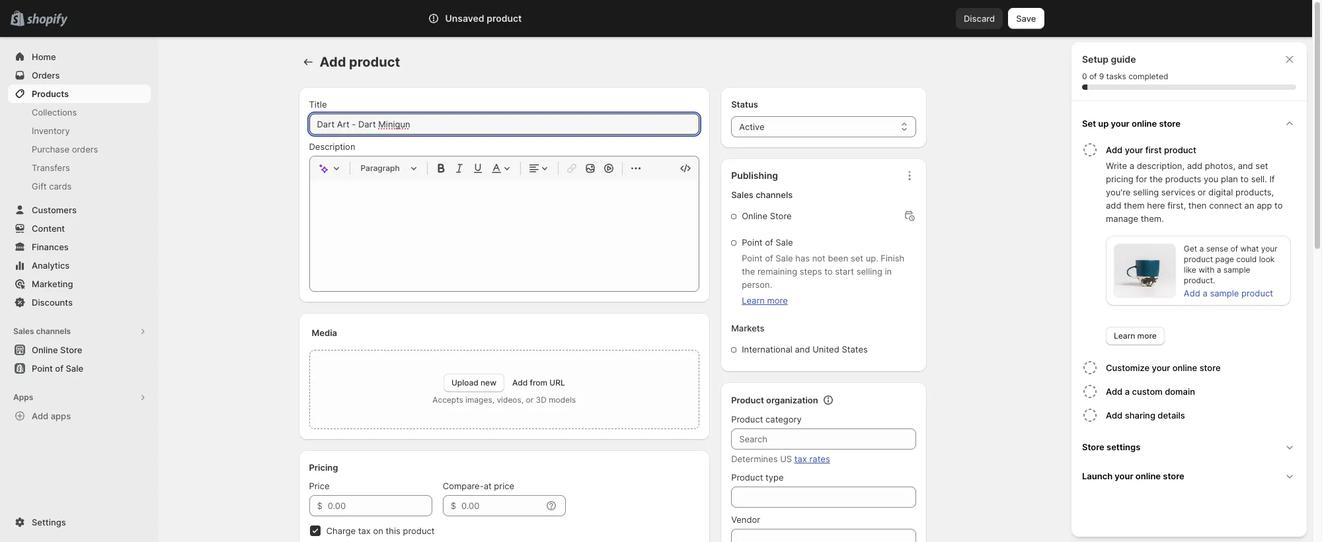Task type: locate. For each thing, give the bounding box(es) containing it.
the up person.
[[742, 266, 755, 277]]

learn inside add your first product element
[[1114, 331, 1135, 341]]

add
[[1187, 161, 1203, 171], [1106, 200, 1122, 211]]

2 vertical spatial store
[[1082, 442, 1105, 453]]

settings link
[[8, 514, 151, 532]]

your up 'look'
[[1261, 244, 1278, 254]]

tax
[[795, 454, 807, 465], [358, 526, 371, 537]]

1 vertical spatial the
[[742, 266, 755, 277]]

0 vertical spatial set
[[1256, 161, 1268, 171]]

tax left on
[[358, 526, 371, 537]]

online store button
[[0, 341, 159, 360]]

digital
[[1209, 187, 1233, 198]]

point up apps
[[32, 364, 53, 374]]

a down product.
[[1203, 288, 1208, 299]]

set up sell.
[[1256, 161, 1268, 171]]

setup guide
[[1082, 54, 1136, 65]]

selling down for
[[1133, 187, 1159, 198]]

customers link
[[8, 201, 151, 219]]

add a sample product button
[[1176, 284, 1281, 303]]

been
[[828, 253, 848, 264]]

determines
[[731, 454, 778, 465]]

1 vertical spatial to
[[1275, 200, 1283, 211]]

1 horizontal spatial $
[[451, 501, 456, 512]]

pricing
[[1106, 174, 1134, 184]]

your up add a custom domain
[[1152, 363, 1170, 374]]

add for add product
[[320, 54, 346, 70]]

your right up
[[1111, 118, 1130, 129]]

product for product organization
[[731, 395, 764, 406]]

point of sale has not been set up. finish the remaining steps to start selling in person. learn more
[[742, 253, 905, 306]]

a inside write a description, add photos, and set pricing for the products you plan to sell. if you're selling services or digital products, add them here first, then connect an app to manage them.
[[1130, 161, 1135, 171]]

1 vertical spatial online
[[1173, 363, 1197, 374]]

2 vertical spatial online
[[1136, 471, 1161, 482]]

1 vertical spatial point of sale
[[32, 364, 83, 374]]

settings
[[32, 518, 66, 528]]

add
[[320, 54, 346, 70], [1106, 145, 1123, 155], [1184, 288, 1200, 299], [512, 378, 528, 388], [1106, 387, 1123, 397], [1106, 411, 1123, 421], [32, 411, 48, 422]]

set
[[1256, 161, 1268, 171], [851, 253, 863, 264]]

set inside write a description, add photos, and set pricing for the products you plan to sell. if you're selling services or digital products, add them here first, then connect an app to manage them.
[[1256, 161, 1268, 171]]

the for products
[[1150, 174, 1163, 184]]

online
[[742, 211, 768, 221], [32, 345, 58, 356]]

guide
[[1111, 54, 1136, 65]]

sales down discounts
[[13, 327, 34, 337]]

0 vertical spatial learn more link
[[742, 296, 788, 306]]

2 $ from the left
[[451, 501, 456, 512]]

sample down could
[[1224, 265, 1251, 275]]

1 vertical spatial point
[[742, 253, 763, 264]]

services
[[1161, 187, 1195, 198]]

sales channels down publishing
[[731, 190, 793, 200]]

1 horizontal spatial set
[[1256, 161, 1268, 171]]

0 vertical spatial online
[[1132, 118, 1157, 129]]

apps button
[[8, 389, 151, 407]]

add left "from"
[[512, 378, 528, 388]]

online down settings
[[1136, 471, 1161, 482]]

1 horizontal spatial store
[[770, 211, 792, 221]]

online store down sales channels "button"
[[32, 345, 82, 356]]

sample down product.
[[1210, 288, 1239, 299]]

orders
[[72, 144, 98, 155]]

point up person.
[[742, 253, 763, 264]]

selling down up.
[[857, 266, 883, 277]]

0 vertical spatial add
[[1187, 161, 1203, 171]]

the for remaining
[[742, 266, 755, 277]]

markets
[[731, 323, 765, 334]]

0 horizontal spatial store
[[60, 345, 82, 356]]

tax right 'us'
[[795, 454, 807, 465]]

0 vertical spatial store
[[770, 211, 792, 221]]

sales channels inside "button"
[[13, 327, 71, 337]]

price
[[309, 481, 330, 492]]

2 vertical spatial product
[[731, 473, 763, 483]]

and up sell.
[[1238, 161, 1253, 171]]

1 vertical spatial sample
[[1210, 288, 1239, 299]]

add right the mark add a custom domain as done image
[[1106, 387, 1123, 397]]

the
[[1150, 174, 1163, 184], [742, 266, 755, 277]]

a right get at the top
[[1200, 244, 1204, 254]]

finish
[[881, 253, 905, 264]]

add sharing details
[[1106, 411, 1185, 421]]

channels down discounts
[[36, 327, 71, 337]]

channels
[[756, 190, 793, 200], [36, 327, 71, 337]]

sales channels
[[731, 190, 793, 200], [13, 327, 71, 337]]

a left custom
[[1125, 387, 1130, 397]]

write
[[1106, 161, 1127, 171]]

1 $ from the left
[[317, 501, 322, 512]]

channels down publishing
[[756, 190, 793, 200]]

0 horizontal spatial set
[[851, 253, 863, 264]]

start
[[835, 266, 854, 277]]

1 horizontal spatial tax
[[795, 454, 807, 465]]

sharing
[[1125, 411, 1156, 421]]

mark add a custom domain as done image
[[1082, 384, 1098, 400]]

sales inside "button"
[[13, 327, 34, 337]]

of
[[1089, 71, 1097, 81], [765, 237, 773, 248], [1231, 244, 1238, 254], [765, 253, 773, 264], [55, 364, 63, 374]]

0 vertical spatial point of sale
[[742, 237, 793, 248]]

product down product organization
[[731, 415, 763, 425]]

determines us tax rates
[[731, 454, 830, 465]]

a for write a description, add photos, and set pricing for the products you plan to sell. if you're selling services or digital products, add them here first, then connect an app to manage them.
[[1130, 161, 1135, 171]]

products
[[1165, 174, 1202, 184]]

1 vertical spatial store
[[60, 345, 82, 356]]

point up 'remaining'
[[742, 237, 763, 248]]

online up domain
[[1173, 363, 1197, 374]]

transfers link
[[8, 159, 151, 177]]

mark add your first product as done image
[[1082, 142, 1098, 158]]

the down the description,
[[1150, 174, 1163, 184]]

if
[[1270, 174, 1275, 184]]

online down publishing
[[742, 211, 768, 221]]

Compare-at price text field
[[461, 496, 542, 517]]

add down product.
[[1184, 288, 1200, 299]]

0 horizontal spatial learn more link
[[742, 296, 788, 306]]

0 vertical spatial channels
[[756, 190, 793, 200]]

0 vertical spatial to
[[1241, 174, 1249, 184]]

1 vertical spatial more
[[1138, 331, 1157, 341]]

2 vertical spatial point
[[32, 364, 53, 374]]

1 vertical spatial and
[[795, 344, 810, 355]]

2 product from the top
[[731, 415, 763, 425]]

3d
[[536, 395, 547, 405]]

add apps button
[[8, 407, 151, 426]]

add up the products
[[1187, 161, 1203, 171]]

1 horizontal spatial channels
[[756, 190, 793, 200]]

a for add a custom domain
[[1125, 387, 1130, 397]]

0 horizontal spatial tax
[[358, 526, 371, 537]]

0 vertical spatial and
[[1238, 161, 1253, 171]]

2 horizontal spatial store
[[1082, 442, 1105, 453]]

1 vertical spatial sales
[[13, 327, 34, 337]]

learn up customize
[[1114, 331, 1135, 341]]

and inside write a description, add photos, and set pricing for the products you plan to sell. if you're selling services or digital products, add them here first, then connect an app to manage them.
[[1238, 161, 1253, 171]]

set inside point of sale has not been set up. finish the remaining steps to start selling in person. learn more
[[851, 253, 863, 264]]

0 horizontal spatial more
[[767, 296, 788, 306]]

1 vertical spatial set
[[851, 253, 863, 264]]

online store down publishing
[[742, 211, 792, 221]]

$ down the price
[[317, 501, 322, 512]]

what
[[1241, 244, 1259, 254]]

1 vertical spatial online
[[32, 345, 58, 356]]

$
[[317, 501, 322, 512], [451, 501, 456, 512]]

mark customize your online store as done image
[[1082, 360, 1098, 376]]

set for selling
[[851, 253, 863, 264]]

0 horizontal spatial point of sale
[[32, 364, 83, 374]]

customize
[[1106, 363, 1150, 374]]

0 vertical spatial sales channels
[[731, 190, 793, 200]]

description
[[309, 141, 355, 152]]

9
[[1099, 71, 1104, 81]]

add product
[[320, 54, 400, 70]]

add left apps
[[32, 411, 48, 422]]

add for add your first product
[[1106, 145, 1123, 155]]

1 horizontal spatial add
[[1187, 161, 1203, 171]]

more up customize your online store
[[1138, 331, 1157, 341]]

0 horizontal spatial the
[[742, 266, 755, 277]]

get
[[1184, 244, 1197, 254]]

on
[[373, 526, 383, 537]]

Product category text field
[[731, 429, 916, 450]]

to left sell.
[[1241, 174, 1249, 184]]

could
[[1236, 255, 1257, 264]]

0 horizontal spatial to
[[825, 266, 833, 277]]

a for get a sense of what your product page could look like with a sample product. add a sample product
[[1200, 244, 1204, 254]]

has
[[795, 253, 810, 264]]

add up write
[[1106, 145, 1123, 155]]

point of sale up 'remaining'
[[742, 237, 793, 248]]

Price text field
[[328, 496, 432, 517]]

to left start
[[825, 266, 833, 277]]

store inside button
[[1082, 442, 1105, 453]]

add right mark add sharing details as done icon
[[1106, 411, 1123, 421]]

1 vertical spatial online store
[[32, 345, 82, 356]]

collections
[[32, 107, 77, 118]]

0 vertical spatial sale
[[776, 237, 793, 248]]

add inside get a sense of what your product page could look like with a sample product. add a sample product
[[1184, 288, 1200, 299]]

0 vertical spatial point
[[742, 237, 763, 248]]

0 vertical spatial or
[[1198, 187, 1206, 198]]

or
[[1198, 187, 1206, 198], [526, 395, 534, 405]]

0 horizontal spatial sales
[[13, 327, 34, 337]]

1 vertical spatial product
[[731, 415, 763, 425]]

1 horizontal spatial learn more link
[[1106, 327, 1165, 346]]

1 horizontal spatial more
[[1138, 331, 1157, 341]]

1 horizontal spatial or
[[1198, 187, 1206, 198]]

store inside button
[[60, 345, 82, 356]]

your for launch your online store
[[1115, 471, 1134, 482]]

charge tax on this product
[[326, 526, 435, 537]]

2 vertical spatial store
[[1163, 471, 1185, 482]]

0 horizontal spatial sales channels
[[13, 327, 71, 337]]

1 horizontal spatial sales channels
[[731, 190, 793, 200]]

you're
[[1106, 187, 1131, 198]]

store down store settings button
[[1163, 471, 1185, 482]]

1 vertical spatial learn
[[1114, 331, 1135, 341]]

2 vertical spatial sale
[[66, 364, 83, 374]]

selling inside write a description, add photos, and set pricing for the products you plan to sell. if you're selling services or digital products, add them here first, then connect an app to manage them.
[[1133, 187, 1159, 198]]

compare-
[[443, 481, 484, 492]]

$ down the compare-
[[451, 501, 456, 512]]

store up the point of sale button
[[60, 345, 82, 356]]

0 vertical spatial online
[[742, 211, 768, 221]]

1 vertical spatial store
[[1200, 363, 1221, 374]]

$ for compare-at price
[[451, 501, 456, 512]]

1 vertical spatial channels
[[36, 327, 71, 337]]

learn more link down person.
[[742, 296, 788, 306]]

add up the title
[[320, 54, 346, 70]]

apps
[[51, 411, 71, 422]]

0 horizontal spatial online store
[[32, 345, 82, 356]]

0 vertical spatial more
[[767, 296, 788, 306]]

store up add a custom domain button
[[1200, 363, 1221, 374]]

or left 3d
[[526, 395, 534, 405]]

sales channels down discounts
[[13, 327, 71, 337]]

then
[[1189, 200, 1207, 211]]

1 horizontal spatial and
[[1238, 161, 1253, 171]]

tasks
[[1106, 71, 1126, 81]]

more down person.
[[767, 296, 788, 306]]

the inside point of sale has not been set up. finish the remaining steps to start selling in person. learn more
[[742, 266, 755, 277]]

learn more link up customize
[[1106, 327, 1165, 346]]

3 product from the top
[[731, 473, 763, 483]]

first,
[[1168, 200, 1186, 211]]

0 vertical spatial online store
[[742, 211, 792, 221]]

0 vertical spatial sales
[[731, 190, 754, 200]]

0 horizontal spatial add
[[1106, 200, 1122, 211]]

gift cards link
[[8, 177, 151, 196]]

and left united
[[795, 344, 810, 355]]

remaining
[[758, 266, 797, 277]]

sales down publishing
[[731, 190, 754, 200]]

add for add a custom domain
[[1106, 387, 1123, 397]]

2 horizontal spatial to
[[1275, 200, 1283, 211]]

store up launch
[[1082, 442, 1105, 453]]

add your first product element
[[1080, 159, 1302, 346]]

0
[[1082, 71, 1087, 81]]

1 vertical spatial add
[[1106, 200, 1122, 211]]

customize your online store
[[1106, 363, 1221, 374]]

sale inside point of sale has not been set up. finish the remaining steps to start selling in person. learn more
[[776, 253, 793, 264]]

sales
[[731, 190, 754, 200], [13, 327, 34, 337]]

models
[[549, 395, 576, 405]]

1 product from the top
[[731, 395, 764, 406]]

1 vertical spatial selling
[[857, 266, 883, 277]]

0 vertical spatial learn
[[742, 296, 765, 306]]

set left up.
[[851, 253, 863, 264]]

1 horizontal spatial online store
[[742, 211, 792, 221]]

not
[[812, 253, 826, 264]]

1 vertical spatial or
[[526, 395, 534, 405]]

online up add your first product
[[1132, 118, 1157, 129]]

online down sales channels "button"
[[32, 345, 58, 356]]

learn down person.
[[742, 296, 765, 306]]

a inside add a custom domain button
[[1125, 387, 1130, 397]]

add from url
[[512, 378, 565, 388]]

0 horizontal spatial channels
[[36, 327, 71, 337]]

finances link
[[8, 238, 151, 257]]

store down publishing
[[770, 211, 792, 221]]

1 horizontal spatial learn
[[1114, 331, 1135, 341]]

1 horizontal spatial selling
[[1133, 187, 1159, 198]]

point of sale down online store button
[[32, 364, 83, 374]]

accepts images, videos, or 3d models
[[433, 395, 576, 405]]

point
[[742, 237, 763, 248], [742, 253, 763, 264], [32, 364, 53, 374]]

1 vertical spatial sales channels
[[13, 327, 71, 337]]

united
[[813, 344, 839, 355]]

0 horizontal spatial $
[[317, 501, 322, 512]]

your left first
[[1125, 145, 1143, 155]]

product up product category
[[731, 395, 764, 406]]

international and united states
[[742, 344, 868, 355]]

product down determines
[[731, 473, 763, 483]]

$ for price
[[317, 501, 322, 512]]

0 horizontal spatial online
[[32, 345, 58, 356]]

0 vertical spatial product
[[731, 395, 764, 406]]

0 vertical spatial store
[[1159, 118, 1181, 129]]

1 vertical spatial learn more link
[[1106, 327, 1165, 346]]

sale inside point of sale link
[[66, 364, 83, 374]]

0 vertical spatial selling
[[1133, 187, 1159, 198]]

like
[[1184, 265, 1197, 275]]

add down you're
[[1106, 200, 1122, 211]]

0 horizontal spatial selling
[[857, 266, 883, 277]]

point of sale link
[[8, 360, 151, 378]]

them
[[1124, 200, 1145, 211]]

your right launch
[[1115, 471, 1134, 482]]

look
[[1259, 255, 1275, 264]]

0 horizontal spatial learn
[[742, 296, 765, 306]]

add for add from url
[[512, 378, 528, 388]]

store up first
[[1159, 118, 1181, 129]]

Product type text field
[[731, 487, 916, 508]]

selling inside point of sale has not been set up. finish the remaining steps to start selling in person. learn more
[[857, 266, 883, 277]]

1 horizontal spatial point of sale
[[742, 237, 793, 248]]

1 horizontal spatial the
[[1150, 174, 1163, 184]]

2 vertical spatial to
[[825, 266, 833, 277]]

a right write
[[1130, 161, 1135, 171]]

products
[[32, 89, 69, 99]]

the inside write a description, add photos, and set pricing for the products you plan to sell. if you're selling services or digital products, add them here first, then connect an app to manage them.
[[1150, 174, 1163, 184]]

or up then
[[1198, 187, 1206, 198]]

0 vertical spatial the
[[1150, 174, 1163, 184]]

to right app
[[1275, 200, 1283, 211]]

purchase
[[32, 144, 69, 155]]

1 vertical spatial sale
[[776, 253, 793, 264]]

price
[[494, 481, 514, 492]]



Task type: describe. For each thing, give the bounding box(es) containing it.
publishing
[[731, 170, 778, 181]]

online inside online store link
[[32, 345, 58, 356]]

product type
[[731, 473, 784, 483]]

Title text field
[[309, 114, 700, 135]]

rates
[[810, 454, 830, 465]]

up
[[1098, 118, 1109, 129]]

new
[[481, 378, 497, 388]]

a down page
[[1217, 265, 1221, 275]]

point of sale button
[[0, 360, 159, 378]]

more inside point of sale has not been set up. finish the remaining steps to start selling in person. learn more
[[767, 296, 788, 306]]

pricing
[[309, 463, 338, 473]]

1 horizontal spatial online
[[742, 211, 768, 221]]

accepts
[[433, 395, 463, 405]]

add for add apps
[[32, 411, 48, 422]]

channels inside "button"
[[36, 327, 71, 337]]

0 horizontal spatial and
[[795, 344, 810, 355]]

plan
[[1221, 174, 1238, 184]]

tax rates link
[[795, 454, 830, 465]]

category
[[766, 415, 802, 425]]

online for customize your online store
[[1173, 363, 1197, 374]]

discounts
[[32, 298, 73, 308]]

at
[[484, 481, 492, 492]]

online for launch your online store
[[1136, 471, 1161, 482]]

learn inside point of sale has not been set up. finish the remaining steps to start selling in person. learn more
[[742, 296, 765, 306]]

domain
[[1165, 387, 1195, 397]]

unsaved product
[[445, 13, 522, 24]]

add apps
[[32, 411, 71, 422]]

person.
[[742, 280, 772, 290]]

0 horizontal spatial or
[[526, 395, 534, 405]]

analytics
[[32, 260, 70, 271]]

upload
[[452, 378, 479, 388]]

store for launch your online store
[[1163, 471, 1185, 482]]

orders
[[32, 70, 60, 81]]

launch your online store
[[1082, 471, 1185, 482]]

add a custom domain
[[1106, 387, 1195, 397]]

1 horizontal spatial sales
[[731, 190, 754, 200]]

of inside point of sale has not been set up. finish the remaining steps to start selling in person. learn more
[[765, 253, 773, 264]]

unsaved
[[445, 13, 484, 24]]

url
[[550, 378, 565, 388]]

upload new button
[[444, 374, 504, 393]]

this
[[386, 526, 401, 537]]

with
[[1199, 265, 1215, 275]]

add your first product
[[1106, 145, 1196, 155]]

videos,
[[497, 395, 524, 405]]

point of sale inside button
[[32, 364, 83, 374]]

collections link
[[8, 103, 151, 122]]

launch your online store button
[[1077, 462, 1302, 491]]

for
[[1136, 174, 1147, 184]]

Vendor text field
[[731, 530, 916, 543]]

your for customize your online store
[[1152, 363, 1170, 374]]

photos,
[[1205, 161, 1236, 171]]

learn more link inside add your first product element
[[1106, 327, 1165, 346]]

inventory link
[[8, 122, 151, 140]]

search button
[[464, 8, 848, 29]]

set for sell.
[[1256, 161, 1268, 171]]

store for customize your online store
[[1200, 363, 1221, 374]]

us
[[780, 454, 792, 465]]

of inside button
[[55, 364, 63, 374]]

add for add sharing details
[[1106, 411, 1123, 421]]

images,
[[465, 395, 495, 405]]

of inside get a sense of what your product page could look like with a sample product. add a sample product
[[1231, 244, 1238, 254]]

write a description, add photos, and set pricing for the products you plan to sell. if you're selling services or digital products, add them here first, then connect an app to manage them.
[[1106, 161, 1283, 224]]

page
[[1215, 255, 1234, 264]]

marketing
[[32, 279, 73, 290]]

0 of 9 tasks completed
[[1082, 71, 1168, 81]]

international
[[742, 344, 793, 355]]

paragraph button
[[355, 161, 421, 177]]

product.
[[1184, 276, 1215, 286]]

discard button
[[956, 8, 1003, 29]]

add your first product button
[[1106, 138, 1302, 159]]

set up your online store button
[[1077, 109, 1302, 138]]

more inside add your first product element
[[1138, 331, 1157, 341]]

gift
[[32, 181, 47, 192]]

store settings button
[[1077, 433, 1302, 462]]

point inside button
[[32, 364, 53, 374]]

0 vertical spatial tax
[[795, 454, 807, 465]]

to inside point of sale has not been set up. finish the remaining steps to start selling in person. learn more
[[825, 266, 833, 277]]

steps
[[800, 266, 822, 277]]

home
[[32, 52, 56, 62]]

1 vertical spatial tax
[[358, 526, 371, 537]]

setup guide dialog
[[1072, 42, 1307, 538]]

media
[[312, 328, 337, 338]]

analytics link
[[8, 257, 151, 275]]

you
[[1204, 174, 1219, 184]]

custom
[[1132, 387, 1163, 397]]

product organization
[[731, 395, 818, 406]]

description,
[[1137, 161, 1185, 171]]

content
[[32, 223, 65, 234]]

them.
[[1141, 214, 1164, 224]]

1 horizontal spatial to
[[1241, 174, 1249, 184]]

upload new
[[452, 378, 497, 388]]

product inside button
[[1164, 145, 1196, 155]]

online store inside button
[[32, 345, 82, 356]]

online store link
[[8, 341, 151, 360]]

mark add sharing details as done image
[[1082, 408, 1098, 424]]

or inside write a description, add photos, and set pricing for the products you plan to sell. if you're selling services or digital products, add them here first, then connect an app to manage them.
[[1198, 187, 1206, 198]]

customize your online store button
[[1106, 356, 1302, 380]]

orders link
[[8, 66, 151, 85]]

products link
[[8, 85, 151, 103]]

your inside get a sense of what your product page could look like with a sample product. add a sample product
[[1261, 244, 1278, 254]]

purchase orders
[[32, 144, 98, 155]]

point inside point of sale has not been set up. finish the remaining steps to start selling in person. learn more
[[742, 253, 763, 264]]

add sharing details button
[[1106, 404, 1302, 428]]

states
[[842, 344, 868, 355]]

product category
[[731, 415, 802, 425]]

your for add your first product
[[1125, 145, 1143, 155]]

product for product type
[[731, 473, 763, 483]]

type
[[766, 473, 784, 483]]

save button
[[1008, 8, 1044, 29]]

charge
[[326, 526, 356, 537]]

gift cards
[[32, 181, 72, 192]]

details
[[1158, 411, 1185, 421]]

shopify image
[[27, 14, 68, 27]]

0 vertical spatial sample
[[1224, 265, 1251, 275]]

product for product category
[[731, 415, 763, 425]]

an
[[1245, 200, 1255, 211]]



Task type: vqa. For each thing, say whether or not it's contained in the screenshot.
My Store image
no



